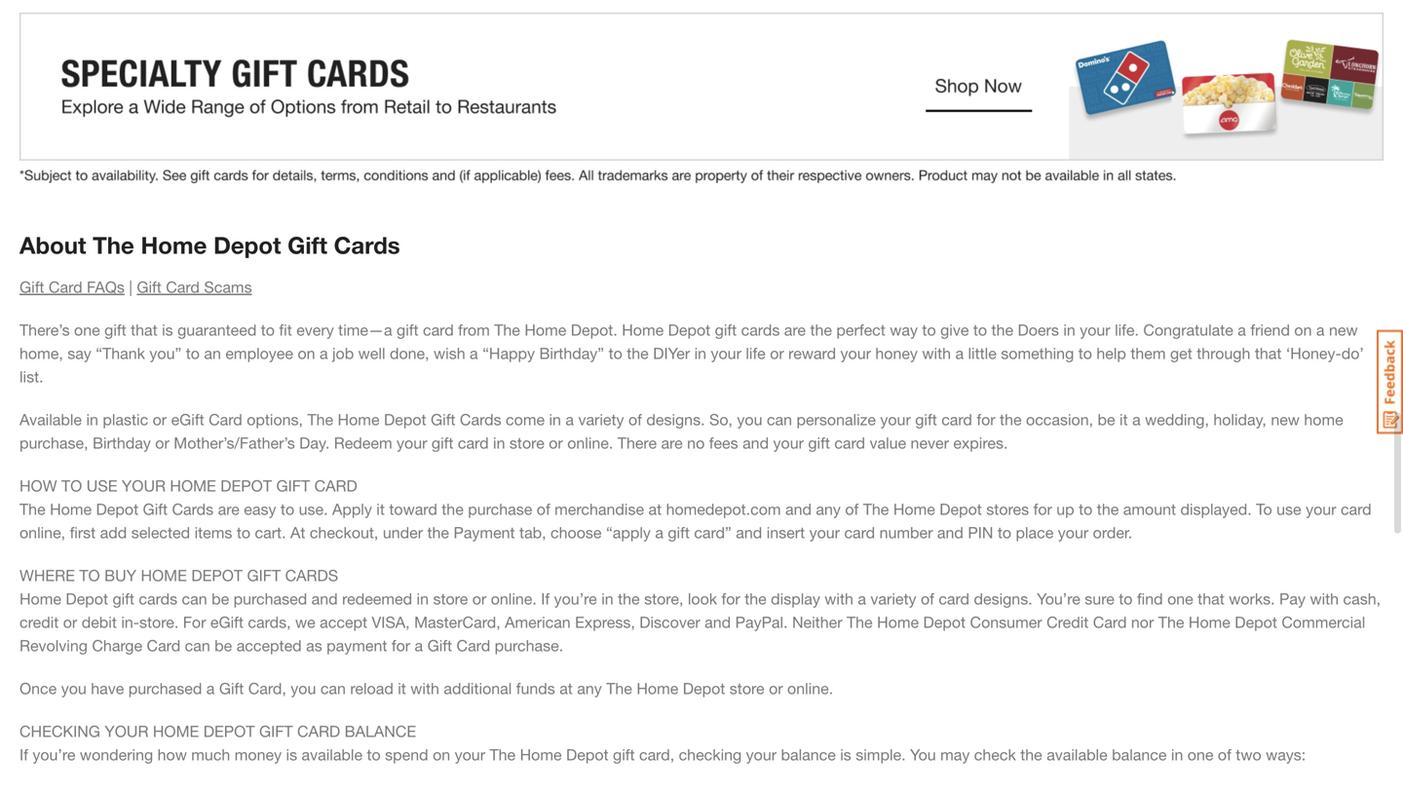 Task type: vqa. For each thing, say whether or not it's contained in the screenshot.
at:
no



Task type: locate. For each thing, give the bounding box(es) containing it.
1 horizontal spatial balance
[[1113, 746, 1167, 764]]

it
[[1120, 410, 1129, 429], [377, 500, 385, 519], [398, 680, 406, 698]]

0 vertical spatial at
[[649, 500, 662, 519]]

2 available from the left
[[1047, 746, 1108, 764]]

1 horizontal spatial designs.
[[974, 590, 1033, 608]]

card right the use
[[1341, 500, 1372, 519]]

apply
[[332, 500, 372, 519]]

depot inside available in plastic or egift card options, the home depot gift cards come in a variety of designs. so, you can personalize your gift card for the occasion, be it a wedding, holiday, new home purchase, birthday or mother's/father's day. redeem your gift card in store or online. there are no fees and your gift card value never expires.
[[384, 410, 427, 429]]

0 horizontal spatial it
[[377, 500, 385, 519]]

1 vertical spatial home
[[141, 566, 187, 585]]

cards
[[742, 321, 780, 339], [139, 590, 178, 608]]

one
[[74, 321, 100, 339], [1168, 590, 1194, 608], [1188, 746, 1214, 764]]

2 horizontal spatial on
[[1295, 321, 1313, 339]]

gift card scams link
[[137, 278, 252, 296]]

1 vertical spatial designs.
[[974, 590, 1033, 608]]

pin
[[968, 524, 994, 542]]

be down items
[[212, 590, 229, 608]]

store down "paypal."
[[730, 680, 765, 698]]

0 vertical spatial to
[[61, 477, 82, 495]]

gift inside available in plastic or egift card options, the home depot gift cards come in a variety of designs. so, you can personalize your gift card for the occasion, be it a wedding, holiday, new home purchase, birthday or mother's/father's day. redeem your gift card in store or online. there are no fees and your gift card value never expires.
[[431, 410, 456, 429]]

2 vertical spatial are
[[218, 500, 240, 519]]

your
[[122, 477, 166, 495], [105, 722, 149, 741]]

0 vertical spatial online.
[[568, 434, 614, 452]]

0 vertical spatial card
[[314, 477, 358, 495]]

gift
[[276, 477, 310, 495], [247, 566, 281, 585], [259, 722, 293, 741]]

2 horizontal spatial that
[[1256, 344, 1282, 363]]

cards inside 'where to buy home depot gift cards home depot gift cards can be purchased and redeemed in store or online. if you're in the store, look for the display with a variety of card designs. you're sure to find one that works. pay with cash, credit or debit in-store. for egift cards, we accept visa, mastercard, american express, discover and paypal. neither the home depot consumer credit card nor the home depot commercial revolving charge card can be accepted as payment for a gift card purchase.'
[[139, 590, 178, 608]]

1 vertical spatial cards
[[139, 590, 178, 608]]

0 vertical spatial be
[[1098, 410, 1116, 429]]

to left buy
[[79, 566, 100, 585]]

congratulate
[[1144, 321, 1234, 339]]

1 vertical spatial egift
[[210, 613, 244, 632]]

to up little
[[974, 321, 988, 339]]

the right the check
[[1021, 746, 1043, 764]]

you're inside 'where to buy home depot gift cards home depot gift cards can be purchased and redeemed in store or online. if you're in the store, look for the display with a variety of card designs. you're sure to find one that works. pay with cash, credit or debit in-store. for egift cards, we accept visa, mastercard, american express, discover and paypal. neither the home depot consumer credit card nor the home depot commercial revolving charge card can be accepted as payment for a gift card purchase.'
[[554, 590, 597, 608]]

variety up there
[[579, 410, 624, 429]]

for up the expires.
[[977, 410, 996, 429]]

1 horizontal spatial variety
[[871, 590, 917, 608]]

0 horizontal spatial that
[[131, 321, 158, 339]]

merchandise
[[555, 500, 644, 519]]

done,
[[390, 344, 430, 363]]

1 horizontal spatial store
[[510, 434, 545, 452]]

"apply
[[606, 524, 651, 542]]

0 vertical spatial home
[[170, 477, 216, 495]]

a left little
[[956, 344, 964, 363]]

at
[[649, 500, 662, 519], [560, 680, 573, 698]]

egift inside available in plastic or egift card options, the home depot gift cards come in a variety of designs. so, you can personalize your gift card for the occasion, be it a wedding, holiday, new home purchase, birthday or mother's/father's day. redeem your gift card in store or online. there are no fees and your gift card value never expires.
[[171, 410, 204, 429]]

2 horizontal spatial you
[[737, 410, 763, 429]]

0 vertical spatial if
[[541, 590, 550, 608]]

to left find
[[1119, 590, 1133, 608]]

1 horizontal spatial if
[[541, 590, 550, 608]]

one inside 'there's one gift that is guaranteed to fit every time—a gift card from the home depot. home depot gift cards are the perfect way to give to the doers in your life. congratulate a friend on a new home, say "thank you" to an employee on a job well done, wish a "happy birthday" to the diyer in your life or reward your honey with a little something to help them get through that 'honey-do' list.'
[[74, 321, 100, 339]]

depot up debit
[[66, 590, 108, 608]]

1 vertical spatial new
[[1272, 410, 1301, 429]]

1 horizontal spatial on
[[433, 746, 451, 764]]

that down friend
[[1256, 344, 1282, 363]]

1 vertical spatial any
[[577, 680, 602, 698]]

gift inside how to use your home depot gift card the home depot gift cards are easy to use. apply it toward the purchase of merchandise at homedepot.com and any of the home depot stores for up to the amount displayed. to use your card online, first add selected items to cart. at checkout, under the payment tab, choose "apply a gift card" and insert your card number and pin to place your order.
[[276, 477, 310, 495]]

add
[[100, 524, 127, 542]]

to inside 'where to buy home depot gift cards home depot gift cards can be purchased and redeemed in store or online. if you're in the store, look for the display with a variety of card designs. you're sure to find one that works. pay with cash, credit or debit in-store. for egift cards, we accept visa, mastercard, american express, discover and paypal. neither the home depot consumer credit card nor the home depot commercial revolving charge card can be accepted as payment for a gift card purchase.'
[[1119, 590, 1133, 608]]

2 vertical spatial cards
[[172, 500, 214, 519]]

available in plastic or egift card options, the home depot gift cards come in a variety of designs. so, you can personalize your gift card for the occasion, be it a wedding, holiday, new home purchase, birthday or mother's/father's day. redeem your gift card in store or online. there are no fees and your gift card value never expires.
[[19, 410, 1348, 452]]

and right fees
[[743, 434, 769, 452]]

banner image
[[19, 13, 1384, 184]]

1 horizontal spatial new
[[1330, 321, 1359, 339]]

in up mastercard,
[[417, 590, 429, 608]]

for down visa,
[[392, 637, 411, 655]]

display
[[771, 590, 821, 608]]

1 vertical spatial purchased
[[128, 680, 202, 698]]

something
[[1002, 344, 1075, 363]]

home up how
[[153, 722, 199, 741]]

0 vertical spatial purchased
[[234, 590, 307, 608]]

scams
[[204, 278, 252, 296]]

cards up life
[[742, 321, 780, 339]]

0 vertical spatial you're
[[554, 590, 597, 608]]

2 horizontal spatial store
[[730, 680, 765, 698]]

you're
[[1037, 590, 1081, 608]]

0 vertical spatial on
[[1295, 321, 1313, 339]]

the inside the checking your home depot gift card balance if you're wondering how much money is available to spend on your the home depot gift card, checking your balance is simple. you may check the available balance in one of two ways:
[[1021, 746, 1043, 764]]

a right "apply
[[655, 524, 664, 542]]

gift up so,
[[715, 321, 737, 339]]

purchased right the have
[[128, 680, 202, 698]]

1 vertical spatial on
[[298, 344, 315, 363]]

0 horizontal spatial store
[[433, 590, 468, 608]]

accepted
[[237, 637, 302, 655]]

toward
[[389, 500, 438, 519]]

cards inside 'there's one gift that is guaranteed to fit every time—a gift card from the home depot. home depot gift cards are the perfect way to give to the doers in your life. congratulate a friend on a new home, say "thank you" to an employee on a job well done, wish a "happy birthday" to the diyer in your life or reward your honey with a little something to help them get through that 'honey-do' list.'
[[742, 321, 780, 339]]

as
[[306, 637, 322, 655]]

1 vertical spatial depot
[[191, 566, 243, 585]]

the up "happy
[[494, 321, 521, 339]]

gift inside how to use your home depot gift card the home depot gift cards are easy to use. apply it toward the purchase of merchandise at homedepot.com and any of the home depot stores for up to the amount displayed. to use your card online, first add selected items to cart. at checkout, under the payment tab, choose "apply a gift card" and insert your card number and pin to place your order.
[[668, 524, 690, 542]]

available
[[302, 746, 363, 764], [1047, 746, 1108, 764]]

0 vertical spatial cards
[[742, 321, 780, 339]]

purchased
[[234, 590, 307, 608], [128, 680, 202, 698]]

no
[[688, 434, 705, 452]]

home up diyer
[[622, 321, 664, 339]]

0 horizontal spatial balance
[[781, 746, 836, 764]]

one inside the checking your home depot gift card balance if you're wondering how much money is available to spend on your the home depot gift card, checking your balance is simple. you may check the available balance in one of two ways:
[[1188, 746, 1214, 764]]

0 horizontal spatial designs.
[[647, 410, 705, 429]]

card left balance
[[297, 722, 340, 741]]

or down "paypal."
[[769, 680, 783, 698]]

cards up store.
[[139, 590, 178, 608]]

displayed.
[[1181, 500, 1252, 519]]

home inside 'where to buy home depot gift cards home depot gift cards can be purchased and redeemed in store or online. if you're in the store, look for the display with a variety of card designs. you're sure to find one that works. pay with cash, credit or debit in-store. for egift cards, we accept visa, mastercard, american express, discover and paypal. neither the home depot consumer credit card nor the home depot commercial revolving charge card can be accepted as payment for a gift card purchase.'
[[141, 566, 187, 585]]

the up faqs
[[93, 231, 134, 259]]

cards
[[334, 231, 400, 259], [460, 410, 502, 429], [172, 500, 214, 519]]

depot inside 'there's one gift that is guaranteed to fit every time—a gift card from the home depot. home depot gift cards are the perfect way to give to the doers in your life. congratulate a friend on a new home, say "thank you" to an employee on a job well done, wish a "happy birthday" to the diyer in your life or reward your honey with a little something to help them get through that 'honey-do' list.'
[[668, 321, 711, 339]]

2 vertical spatial that
[[1198, 590, 1225, 608]]

gift card faqs link
[[19, 278, 125, 296]]

1 horizontal spatial it
[[398, 680, 406, 698]]

one left two
[[1188, 746, 1214, 764]]

the right neither
[[847, 613, 873, 632]]

where
[[19, 566, 75, 585]]

a inside how to use your home depot gift card the home depot gift cards are easy to use. apply it toward the purchase of merchandise at homedepot.com and any of the home depot stores for up to the amount displayed. to use your card online, first add selected items to cart. at checkout, under the payment tab, choose "apply a gift card" and insert your card number and pin to place your order.
[[655, 524, 664, 542]]

1 vertical spatial store
[[433, 590, 468, 608]]

cash,
[[1344, 590, 1382, 608]]

be inside available in plastic or egift card options, the home depot gift cards come in a variety of designs. so, you can personalize your gift card for the occasion, be it a wedding, holiday, new home purchase, birthday or mother's/father's day. redeem your gift card in store or online. there are no fees and your gift card value never expires.
[[1098, 410, 1116, 429]]

about the home depot gift cards
[[19, 231, 400, 259]]

up
[[1057, 500, 1075, 519]]

are inside available in plastic or egift card options, the home depot gift cards come in a variety of designs. so, you can personalize your gift card for the occasion, be it a wedding, holiday, new home purchase, birthday or mother's/father's day. redeem your gift card in store or online. there are no fees and your gift card value never expires.
[[662, 434, 683, 452]]

depot up diyer
[[668, 321, 711, 339]]

with inside 'there's one gift that is guaranteed to fit every time—a gift card from the home depot. home depot gift cards are the perfect way to give to the doers in your life. congratulate a friend on a new home, say "thank you" to an employee on a job well done, wish a "happy birthday" to the diyer in your life or reward your honey with a little something to help them get through that 'honey-do' list.'
[[923, 344, 952, 363]]

value
[[870, 434, 907, 452]]

that inside 'where to buy home depot gift cards home depot gift cards can be purchased and redeemed in store or online. if you're in the store, look for the display with a variety of card designs. you're sure to find one that works. pay with cash, credit or debit in-store. for egift cards, we accept visa, mastercard, american express, discover and paypal. neither the home depot consumer credit card nor the home depot commercial revolving charge card can be accepted as payment for a gift card purchase.'
[[1198, 590, 1225, 608]]

debit
[[82, 613, 117, 632]]

the down additional
[[490, 746, 516, 764]]

well
[[358, 344, 386, 363]]

0 vertical spatial your
[[122, 477, 166, 495]]

depot left the card,
[[566, 746, 609, 764]]

home down "selected"
[[141, 566, 187, 585]]

how to use your home depot gift card the home depot gift cards are easy to use. apply it toward the purchase of merchandise at homedepot.com and any of the home depot stores for up to the amount displayed. to use your card online, first add selected items to cart. at checkout, under the payment tab, choose "apply a gift card" and insert your card number and pin to place your order.
[[19, 477, 1377, 542]]

card down mastercard,
[[457, 637, 491, 655]]

available
[[19, 410, 82, 429]]

2 vertical spatial on
[[433, 746, 451, 764]]

gift up use. at the bottom of the page
[[276, 477, 310, 495]]

2 vertical spatial home
[[153, 722, 199, 741]]

designs. inside available in plastic or egift card options, the home depot gift cards come in a variety of designs. so, you can personalize your gift card for the occasion, be it a wedding, holiday, new home purchase, birthday or mother's/father's day. redeem your gift card in store or online. there are no fees and your gift card value never expires.
[[647, 410, 705, 429]]

0 horizontal spatial available
[[302, 746, 363, 764]]

new inside 'there's one gift that is guaranteed to fit every time—a gift card from the home depot. home depot gift cards are the perfect way to give to the doers in your life. congratulate a friend on a new home, say "thank you" to an employee on a job well done, wish a "happy birthday" to the diyer in your life or reward your honey with a little something to help them get through that 'honey-do' list.'
[[1330, 321, 1359, 339]]

gift card faqs | gift card scams
[[19, 278, 252, 296]]

0 horizontal spatial cards
[[139, 590, 178, 608]]

1 vertical spatial gift
[[247, 566, 281, 585]]

to down stores
[[998, 524, 1012, 542]]

2 horizontal spatial cards
[[460, 410, 502, 429]]

you're down checking at bottom left
[[32, 746, 76, 764]]

1 horizontal spatial are
[[662, 434, 683, 452]]

fees
[[709, 434, 739, 452]]

there's
[[19, 321, 70, 339]]

from
[[458, 321, 490, 339]]

1 horizontal spatial any
[[816, 500, 841, 519]]

depot up redeem
[[384, 410, 427, 429]]

variety inside 'where to buy home depot gift cards home depot gift cards can be purchased and redeemed in store or online. if you're in the store, look for the display with a variety of card designs. you're sure to find one that works. pay with cash, credit or debit in-store. for egift cards, we accept visa, mastercard, american express, discover and paypal. neither the home depot consumer credit card nor the home depot commercial revolving charge card can be accepted as payment for a gift card purchase.'
[[871, 590, 917, 608]]

your down up
[[1059, 524, 1089, 542]]

birthday"
[[540, 344, 605, 363]]

1 vertical spatial be
[[212, 590, 229, 608]]

online,
[[19, 524, 65, 542]]

purchased inside 'where to buy home depot gift cards home depot gift cards can be purchased and redeemed in store or online. if you're in the store, look for the display with a variety of card designs. you're sure to find one that works. pay with cash, credit or debit in-store. for egift cards, we accept visa, mastercard, american express, discover and paypal. neither the home depot consumer credit card nor the home depot commercial revolving charge card can be accepted as payment for a gift card purchase.'
[[234, 590, 307, 608]]

to inside how to use your home depot gift card the home depot gift cards are easy to use. apply it toward the purchase of merchandise at homedepot.com and any of the home depot stores for up to the amount displayed. to use your card online, first add selected items to cart. at checkout, under the payment tab, choose "apply a gift card" and insert your card number and pin to place your order.
[[61, 477, 82, 495]]

first
[[70, 524, 96, 542]]

0 vertical spatial cards
[[334, 231, 400, 259]]

at up "apply
[[649, 500, 662, 519]]

your left life
[[711, 344, 742, 363]]

gift left the card,
[[613, 746, 635, 764]]

the down toward
[[427, 524, 449, 542]]

and left pin on the right bottom of page
[[938, 524, 964, 542]]

0 horizontal spatial new
[[1272, 410, 1301, 429]]

1 vertical spatial to
[[79, 566, 100, 585]]

depot down items
[[191, 566, 243, 585]]

gift down buy
[[113, 590, 134, 608]]

if up american
[[541, 590, 550, 608]]

1 vertical spatial online.
[[491, 590, 537, 608]]

in up express, on the left of page
[[602, 590, 614, 608]]

1 vertical spatial card
[[297, 722, 340, 741]]

cards up the time—a
[[334, 231, 400, 259]]

nor
[[1132, 613, 1155, 632]]

0 horizontal spatial if
[[19, 746, 28, 764]]

how
[[158, 746, 187, 764]]

0 vertical spatial egift
[[171, 410, 204, 429]]

sure
[[1085, 590, 1115, 608]]

card up wish
[[423, 321, 454, 339]]

home inside the checking your home depot gift card balance if you're wondering how much money is available to spend on your the home depot gift card, checking your balance is simple. you may check the available balance in one of two ways:
[[520, 746, 562, 764]]

the inside 'there's one gift that is guaranteed to fit every time—a gift card from the home depot. home depot gift cards are the perfect way to give to the doers in your life. congratulate a friend on a new home, say "thank you" to an employee on a job well done, wish a "happy birthday" to the diyer in your life or reward your honey with a little something to help them get through that 'honey-do' list.'
[[494, 321, 521, 339]]

depot
[[221, 477, 272, 495], [191, 566, 243, 585], [204, 722, 255, 741]]

2 horizontal spatial are
[[785, 321, 806, 339]]

1 vertical spatial you're
[[32, 746, 76, 764]]

to inside 'where to buy home depot gift cards home depot gift cards can be purchased and redeemed in store or online. if you're in the store, look for the display with a variety of card designs. you're sure to find one that works. pay with cash, credit or debit in-store. for egift cards, we accept visa, mastercard, american express, discover and paypal. neither the home depot consumer credit card nor the home depot commercial revolving charge card can be accepted as payment for a gift card purchase.'
[[79, 566, 100, 585]]

any inside how to use your home depot gift card the home depot gift cards are easy to use. apply it toward the purchase of merchandise at homedepot.com and any of the home depot stores for up to the amount displayed. to use your card online, first add selected items to cart. at checkout, under the payment tab, choose "apply a gift card" and insert your card number and pin to place your order.
[[816, 500, 841, 519]]

gift inside 'where to buy home depot gift cards home depot gift cards can be purchased and redeemed in store or online. if you're in the store, look for the display with a variety of card designs. you're sure to find one that works. pay with cash, credit or debit in-store. for egift cards, we accept visa, mastercard, american express, discover and paypal. neither the home depot consumer credit card nor the home depot commercial revolving charge card can be accepted as payment for a gift card purchase.'
[[247, 566, 281, 585]]

card inside how to use your home depot gift card the home depot gift cards are easy to use. apply it toward the purchase of merchandise at homedepot.com and any of the home depot stores for up to the amount displayed. to use your card online, first add selected items to cart. at checkout, under the payment tab, choose "apply a gift card" and insert your card number and pin to place your order.
[[314, 477, 358, 495]]

fit
[[279, 321, 292, 339]]

0 vertical spatial new
[[1330, 321, 1359, 339]]

you're
[[554, 590, 597, 608], [32, 746, 76, 764]]

to
[[61, 477, 82, 495], [79, 566, 100, 585]]

1 vertical spatial if
[[19, 746, 28, 764]]

1 vertical spatial it
[[377, 500, 385, 519]]

home up birthday"
[[525, 321, 567, 339]]

0 vertical spatial variety
[[579, 410, 624, 429]]

cards left come
[[460, 410, 502, 429]]

is inside 'there's one gift that is guaranteed to fit every time—a gift card from the home depot. home depot gift cards are the perfect way to give to the doers in your life. congratulate a friend on a new home, say "thank you" to an employee on a job well done, wish a "happy birthday" to the diyer in your life or reward your honey with a little something to help them get through that 'honey-do' list.'
[[162, 321, 173, 339]]

and inside available in plastic or egift card options, the home depot gift cards come in a variety of designs. so, you can personalize your gift card for the occasion, be it a wedding, holiday, new home purchase, birthday or mother's/father's day. redeem your gift card in store or online. there are no fees and your gift card value never expires.
[[743, 434, 769, 452]]

gift left the card" at the bottom of the page
[[668, 524, 690, 542]]

payment
[[454, 524, 515, 542]]

can
[[767, 410, 793, 429], [182, 590, 207, 608], [185, 637, 210, 655], [321, 680, 346, 698]]

of inside the checking your home depot gift card balance if you're wondering how much money is available to spend on your the home depot gift card, checking your balance is simple. you may check the available balance in one of two ways:
[[1219, 746, 1232, 764]]

of up tab,
[[537, 500, 551, 519]]

depot inside how to use your home depot gift card the home depot gift cards are easy to use. apply it toward the purchase of merchandise at homedepot.com and any of the home depot stores for up to the amount displayed. to use your card online, first add selected items to cart. at checkout, under the payment tab, choose "apply a gift card" and insert your card number and pin to place your order.
[[221, 477, 272, 495]]

2 vertical spatial depot
[[204, 722, 255, 741]]

gift up the money
[[259, 722, 293, 741]]

you're up express, on the left of page
[[554, 590, 597, 608]]

on
[[1295, 321, 1313, 339], [298, 344, 315, 363], [433, 746, 451, 764]]

gift left card,
[[219, 680, 244, 698]]

store.
[[139, 613, 179, 632]]

the
[[811, 321, 833, 339], [992, 321, 1014, 339], [627, 344, 649, 363], [1000, 410, 1022, 429], [442, 500, 464, 519], [1098, 500, 1120, 519], [427, 524, 449, 542], [618, 590, 640, 608], [745, 590, 767, 608], [1021, 746, 1043, 764]]

card
[[49, 278, 82, 296], [166, 278, 200, 296], [209, 410, 243, 429], [1094, 613, 1127, 632], [147, 637, 181, 655], [457, 637, 491, 655]]

2 vertical spatial it
[[398, 680, 406, 698]]

card inside 'where to buy home depot gift cards home depot gift cards can be purchased and redeemed in store or online. if you're in the store, look for the display with a variety of card designs. you're sure to find one that works. pay with cash, credit or debit in-store. for egift cards, we accept visa, mastercard, american express, discover and paypal. neither the home depot consumer credit card nor the home depot commercial revolving charge card can be accepted as payment for a gift card purchase.'
[[939, 590, 970, 608]]

to right way
[[923, 321, 937, 339]]

2 vertical spatial one
[[1188, 746, 1214, 764]]

at
[[291, 524, 306, 542]]

1 horizontal spatial is
[[286, 746, 297, 764]]

or right plastic
[[153, 410, 167, 429]]

or
[[770, 344, 785, 363], [153, 410, 167, 429], [155, 434, 169, 452], [549, 434, 563, 452], [473, 590, 487, 608], [63, 613, 77, 632], [769, 680, 783, 698]]

way
[[890, 321, 918, 339]]

it right the apply
[[377, 500, 385, 519]]

0 horizontal spatial on
[[298, 344, 315, 363]]

0 horizontal spatial cards
[[172, 500, 214, 519]]

is left simple.
[[841, 746, 852, 764]]

0 horizontal spatial you're
[[32, 746, 76, 764]]

card down personalize at the right of the page
[[835, 434, 866, 452]]

redeem
[[334, 434, 393, 452]]

are left no
[[662, 434, 683, 452]]

1 vertical spatial one
[[1168, 590, 1194, 608]]

cart.
[[255, 524, 286, 542]]

0 horizontal spatial variety
[[579, 410, 624, 429]]

0 vertical spatial are
[[785, 321, 806, 339]]

gift
[[288, 231, 328, 259], [19, 278, 44, 296], [137, 278, 162, 296], [431, 410, 456, 429], [143, 500, 168, 519], [428, 637, 452, 655], [219, 680, 244, 698]]

on right spend
[[433, 746, 451, 764]]

charge
[[92, 637, 142, 655]]

for left up
[[1034, 500, 1053, 519]]

1 horizontal spatial online.
[[568, 434, 614, 452]]

if
[[541, 590, 550, 608], [19, 746, 28, 764]]

of down number
[[921, 590, 935, 608]]

1 horizontal spatial that
[[1198, 590, 1225, 608]]

pay
[[1280, 590, 1306, 608]]

depot inside the checking your home depot gift card balance if you're wondering how much money is available to spend on your the home depot gift card, checking your balance is simple. you may check the available balance in one of two ways:
[[566, 746, 609, 764]]

time—a
[[338, 321, 393, 339]]

checkout,
[[310, 524, 379, 542]]

online. inside 'where to buy home depot gift cards home depot gift cards can be purchased and redeemed in store or online. if you're in the store, look for the display with a variety of card designs. you're sure to find one that works. pay with cash, credit or debit in-store. for egift cards, we accept visa, mastercard, american express, discover and paypal. neither the home depot consumer credit card nor the home depot commercial revolving charge card can be accepted as payment for a gift card purchase.'
[[491, 590, 537, 608]]

1 vertical spatial are
[[662, 434, 683, 452]]

you're inside the checking your home depot gift card balance if you're wondering how much money is available to spend on your the home depot gift card, checking your balance is simple. you may check the available balance in one of two ways:
[[32, 746, 76, 764]]

in right come
[[549, 410, 562, 429]]

for
[[977, 410, 996, 429], [1034, 500, 1053, 519], [722, 590, 741, 608], [392, 637, 411, 655]]

at right funds
[[560, 680, 573, 698]]

new
[[1330, 321, 1359, 339], [1272, 410, 1301, 429]]

home right neither
[[878, 613, 919, 632]]

them
[[1131, 344, 1167, 363]]

variety
[[579, 410, 624, 429], [871, 590, 917, 608]]

store
[[510, 434, 545, 452], [433, 590, 468, 608], [730, 680, 765, 698]]

0 vertical spatial store
[[510, 434, 545, 452]]

1 horizontal spatial available
[[1047, 746, 1108, 764]]

card"
[[694, 524, 732, 542]]

home down funds
[[520, 746, 562, 764]]

1 horizontal spatial at
[[649, 500, 662, 519]]

a right display
[[858, 590, 867, 608]]

2 vertical spatial store
[[730, 680, 765, 698]]

the up payment
[[442, 500, 464, 519]]

your up value
[[881, 410, 911, 429]]

2 vertical spatial gift
[[259, 722, 293, 741]]

depot left consumer
[[924, 613, 966, 632]]

gift inside the checking your home depot gift card balance if you're wondering how much money is available to spend on your the home depot gift card, checking your balance is simple. you may check the available balance in one of two ways:
[[613, 746, 635, 764]]

day.
[[299, 434, 330, 452]]

honey
[[876, 344, 918, 363]]

the inside available in plastic or egift card options, the home depot gift cards come in a variety of designs. so, you can personalize your gift card for the occasion, be it a wedding, holiday, new home purchase, birthday or mother's/father's day. redeem your gift card in store or online. there are no fees and your gift card value never expires.
[[1000, 410, 1022, 429]]

0 horizontal spatial online.
[[491, 590, 537, 608]]

0 horizontal spatial egift
[[171, 410, 204, 429]]

if down checking at bottom left
[[19, 746, 28, 764]]

to left fit
[[261, 321, 275, 339]]

can inside available in plastic or egift card options, the home depot gift cards come in a variety of designs. so, you can personalize your gift card for the occasion, be it a wedding, holiday, new home purchase, birthday or mother's/father's day. redeem your gift card in store or online. there are no fees and your gift card value never expires.
[[767, 410, 793, 429]]

egift up the mother's/father's
[[171, 410, 204, 429]]

have
[[91, 680, 124, 698]]

your inside the checking your home depot gift card balance if you're wondering how much money is available to spend on your the home depot gift card, checking your balance is simple. you may check the available balance in one of two ways:
[[105, 722, 149, 741]]

0 vertical spatial gift
[[276, 477, 310, 495]]

1 vertical spatial your
[[105, 722, 149, 741]]

plastic
[[103, 410, 148, 429]]

gift up the never
[[916, 410, 938, 429]]

gift inside 'where to buy home depot gift cards home depot gift cards can be purchased and redeemed in store or online. if you're in the store, look for the display with a variety of card designs. you're sure to find one that works. pay with cash, credit or debit in-store. for egift cards, we accept visa, mastercard, american express, discover and paypal. neither the home depot consumer credit card nor the home depot commercial revolving charge card can be accepted as payment for a gift card purchase.'
[[428, 637, 452, 655]]

online. up american
[[491, 590, 537, 608]]

mastercard,
[[414, 613, 501, 632]]

2 horizontal spatial online.
[[788, 680, 834, 698]]

0 vertical spatial designs.
[[647, 410, 705, 429]]

0 horizontal spatial purchased
[[128, 680, 202, 698]]

0 horizontal spatial any
[[577, 680, 602, 698]]

0 vertical spatial depot
[[221, 477, 272, 495]]

1 vertical spatial cards
[[460, 410, 502, 429]]

place
[[1016, 524, 1054, 542]]

homedepot.com
[[666, 500, 781, 519]]

2 horizontal spatial it
[[1120, 410, 1129, 429]]

any
[[816, 500, 841, 519], [577, 680, 602, 698]]

items
[[195, 524, 232, 542]]

available down balance
[[302, 746, 363, 764]]

0 vertical spatial it
[[1120, 410, 1129, 429]]



Task type: describe. For each thing, give the bounding box(es) containing it.
home down works.
[[1189, 613, 1231, 632]]

egift inside 'where to buy home depot gift cards home depot gift cards can be purchased and redeemed in store or online. if you're in the store, look for the display with a variety of card designs. you're sure to find one that works. pay with cash, credit or debit in-store. for egift cards, we accept visa, mastercard, american express, discover and paypal. neither the home depot consumer credit card nor the home depot commercial revolving charge card can be accepted as payment for a gift card purchase.'
[[210, 613, 244, 632]]

your right insert
[[810, 524, 840, 542]]

perfect
[[837, 321, 886, 339]]

or inside 'there's one gift that is guaranteed to fit every time—a gift card from the home depot. home depot gift cards are the perfect way to give to the doers in your life. congratulate a friend on a new home, say "thank you" to an employee on a job well done, wish a "happy birthday" to the diyer in your life or reward your honey with a little something to help them get through that 'honey-do' list.'
[[770, 344, 785, 363]]

works.
[[1230, 590, 1276, 608]]

designs. inside 'where to buy home depot gift cards home depot gift cards can be purchased and redeemed in store or online. if you're in the store, look for the display with a variety of card designs. you're sure to find one that works. pay with cash, credit or debit in-store. for egift cards, we accept visa, mastercard, american express, discover and paypal. neither the home depot consumer credit card nor the home depot commercial revolving charge card can be accepted as payment for a gift card purchase.'
[[974, 590, 1033, 608]]

to right up
[[1079, 500, 1093, 519]]

cards
[[285, 566, 338, 585]]

gift up every
[[288, 231, 328, 259]]

in left plastic
[[86, 410, 98, 429]]

funds
[[516, 680, 555, 698]]

gift inside the checking your home depot gift card balance if you're wondering how much money is available to spend on your the home depot gift card, checking your balance is simple. you may check the available balance in one of two ways:
[[259, 722, 293, 741]]

for inside available in plastic or egift card options, the home depot gift cards come in a variety of designs. so, you can personalize your gift card for the occasion, be it a wedding, holiday, new home purchase, birthday or mother's/father's day. redeem your gift card in store or online. there are no fees and your gift card value never expires.
[[977, 410, 996, 429]]

gift inside 'where to buy home depot gift cards home depot gift cards can be purchased and redeemed in store or online. if you're in the store, look for the display with a variety of card designs. you're sure to find one that works. pay with cash, credit or debit in-store. for egift cards, we accept visa, mastercard, american express, discover and paypal. neither the home depot consumer credit card nor the home depot commercial revolving charge card can be accepted as payment for a gift card purchase.'
[[113, 590, 134, 608]]

home up gift card scams link
[[141, 231, 207, 259]]

in right diyer
[[695, 344, 707, 363]]

of inside 'where to buy home depot gift cards home depot gift cards can be purchased and redeemed in store or online. if you're in the store, look for the display with a variety of card designs. you're sure to find one that works. pay with cash, credit or debit in-store. for egift cards, we accept visa, mastercard, american express, discover and paypal. neither the home depot consumer credit card nor the home depot commercial revolving charge card can be accepted as payment for a gift card purchase.'
[[921, 590, 935, 608]]

to for how
[[61, 477, 82, 495]]

card left faqs
[[49, 278, 82, 296]]

1 balance from the left
[[781, 746, 836, 764]]

on inside the checking your home depot gift card balance if you're wondering how much money is available to spend on your the home depot gift card, checking your balance is simple. you may check the available balance in one of two ways:
[[433, 746, 451, 764]]

number
[[880, 524, 933, 542]]

and up insert
[[786, 500, 812, 519]]

home up number
[[894, 500, 936, 519]]

2 vertical spatial online.
[[788, 680, 834, 698]]

amount
[[1124, 500, 1177, 519]]

purchase
[[468, 500, 533, 519]]

birthday
[[93, 434, 151, 452]]

to left an on the left top
[[186, 344, 200, 363]]

card inside 'there's one gift that is guaranteed to fit every time—a gift card from the home depot. home depot gift cards are the perfect way to give to the doers in your life. congratulate a friend on a new home, say "thank you" to an employee on a job well done, wish a "happy birthday" to the diyer in your life or reward your honey with a little something to help them get through that 'honey-do' list.'
[[423, 321, 454, 339]]

depot inside 'where to buy home depot gift cards home depot gift cards can be purchased and redeemed in store or online. if you're in the store, look for the display with a variety of card designs. you're sure to find one that works. pay with cash, credit or debit in-store. for egift cards, we accept visa, mastercard, american express, discover and paypal. neither the home depot consumer credit card nor the home depot commercial revolving charge card can be accepted as payment for a gift card purchase.'
[[191, 566, 243, 585]]

the up little
[[992, 321, 1014, 339]]

to for where
[[79, 566, 100, 585]]

redeemed
[[342, 590, 413, 608]]

discover
[[640, 613, 701, 632]]

commercial
[[1282, 613, 1366, 632]]

gift inside how to use your home depot gift card the home depot gift cards are easy to use. apply it toward the purchase of merchandise at homedepot.com and any of the home depot stores for up to the amount displayed. to use your card online, first add selected items to cart. at checkout, under the payment tab, choose "apply a gift card" and insert your card number and pin to place your order.
[[143, 500, 168, 519]]

are inside how to use your home depot gift card the home depot gift cards are easy to use. apply it toward the purchase of merchandise at homedepot.com and any of the home depot stores for up to the amount displayed. to use your card online, first add selected items to cart. at checkout, under the payment tab, choose "apply a gift card" and insert your card number and pin to place your order.
[[218, 500, 240, 519]]

cards inside available in plastic or egift card options, the home depot gift cards come in a variety of designs. so, you can personalize your gift card for the occasion, be it a wedding, holiday, new home purchase, birthday or mother's/father's day. redeem your gift card in store or online. there are no fees and your gift card value never expires.
[[460, 410, 502, 429]]

your right the use
[[1307, 500, 1337, 519]]

every
[[297, 321, 334, 339]]

depot up checking
[[683, 680, 726, 698]]

say
[[67, 344, 91, 363]]

the right nor
[[1159, 613, 1185, 632]]

can up for
[[182, 590, 207, 608]]

the up number
[[864, 500, 890, 519]]

store inside available in plastic or egift card options, the home depot gift cards come in a variety of designs. so, you can personalize your gift card for the occasion, be it a wedding, holiday, new home purchase, birthday or mother's/father's day. redeem your gift card in store or online. there are no fees and your gift card value never expires.
[[510, 434, 545, 452]]

a left the job
[[320, 344, 328, 363]]

2 horizontal spatial is
[[841, 746, 852, 764]]

list.
[[19, 368, 43, 386]]

new inside available in plastic or egift card options, the home depot gift cards come in a variety of designs. so, you can personalize your gift card for the occasion, be it a wedding, holiday, new home purchase, birthday or mother's/father's day. redeem your gift card in store or online. there are no fees and your gift card value never expires.
[[1272, 410, 1301, 429]]

so,
[[710, 410, 733, 429]]

where to buy home depot gift cards home depot gift cards can be purchased and redeemed in store or online. if you're in the store, look for the display with a variety of card designs. you're sure to find one that works. pay with cash, credit or debit in-store. for egift cards, we accept visa, mastercard, american express, discover and paypal. neither the home depot consumer credit card nor the home depot commercial revolving charge card can be accepted as payment for a gift card purchase.
[[19, 566, 1386, 655]]

use
[[1277, 500, 1302, 519]]

1 available from the left
[[302, 746, 363, 764]]

checking
[[19, 722, 100, 741]]

about
[[19, 231, 86, 259]]

if inside 'where to buy home depot gift cards home depot gift cards can be purchased and redeemed in store or online. if you're in the store, look for the display with a variety of card designs. you're sure to find one that works. pay with cash, credit or debit in-store. for egift cards, we accept visa, mastercard, american express, discover and paypal. neither the home depot consumer credit card nor the home depot commercial revolving charge card can be accepted as payment for a gift card purchase.'
[[541, 590, 550, 608]]

a up once you have purchased a gift card, you can reload it with additional funds at any the home depot store or online. at bottom
[[415, 637, 423, 655]]

express,
[[575, 613, 635, 632]]

are inside 'there's one gift that is guaranteed to fit every time—a gift card from the home depot. home depot gift cards are the perfect way to give to the doers in your life. congratulate a friend on a new home, say "thank you" to an employee on a job well done, wish a "happy birthday" to the diyer in your life or reward your honey with a little something to help them get through that 'honey-do' list.'
[[785, 321, 806, 339]]

"thank
[[96, 344, 145, 363]]

purchase,
[[19, 434, 88, 452]]

your down personalize at the right of the page
[[774, 434, 804, 452]]

occasion,
[[1027, 410, 1094, 429]]

or up mastercard,
[[473, 590, 487, 608]]

an
[[204, 344, 221, 363]]

|
[[129, 278, 132, 296]]

1 horizontal spatial cards
[[334, 231, 400, 259]]

the inside available in plastic or egift card options, the home depot gift cards come in a variety of designs. so, you can personalize your gift card for the occasion, be it a wedding, holiday, new home purchase, birthday or mother's/father's day. redeem your gift card in store or online. there are no fees and your gift card value never expires.
[[308, 410, 334, 429]]

card inside available in plastic or egift card options, the home depot gift cards come in a variety of designs. so, you can personalize your gift card for the occasion, be it a wedding, holiday, new home purchase, birthday or mother's/father's day. redeem your gift card in store or online. there are no fees and your gift card value never expires.
[[209, 410, 243, 429]]

store,
[[645, 590, 684, 608]]

if inside the checking your home depot gift card balance if you're wondering how much money is available to spend on your the home depot gift card, checking your balance is simple. you may check the available balance in one of two ways:
[[19, 746, 28, 764]]

feedback link image
[[1378, 330, 1404, 435]]

depot up scams
[[214, 231, 281, 259]]

card up purchase
[[458, 434, 489, 452]]

gift up toward
[[432, 434, 454, 452]]

holiday,
[[1214, 410, 1267, 429]]

expires.
[[954, 434, 1008, 452]]

store inside 'where to buy home depot gift cards home depot gift cards can be purchased and redeemed in store or online. if you're in the store, look for the display with a variety of card designs. you're sure to find one that works. pay with cash, credit or debit in-store. for egift cards, we accept visa, mastercard, american express, discover and paypal. neither the home depot consumer credit card nor the home depot commercial revolving charge card can be accepted as payment for a gift card purchase.'
[[433, 590, 468, 608]]

gift up there's at left top
[[19, 278, 44, 296]]

card left number
[[845, 524, 876, 542]]

in inside the checking your home depot gift card balance if you're wondering how much money is available to spend on your the home depot gift card, checking your balance is simple. you may check the available balance in one of two ways:
[[1172, 746, 1184, 764]]

your right spend
[[455, 746, 486, 764]]

the down how
[[19, 500, 46, 519]]

you inside available in plastic or egift card options, the home depot gift cards come in a variety of designs. so, you can personalize your gift card for the occasion, be it a wedding, holiday, new home purchase, birthday or mother's/father's day. redeem your gift card in store or online. there are no fees and your gift card value never expires.
[[737, 410, 763, 429]]

or up merchandise
[[549, 434, 563, 452]]

you"
[[150, 344, 182, 363]]

checking your home depot gift card balance if you're wondering how much money is available to spend on your the home depot gift card, checking your balance is simple. you may check the available balance in one of two ways:
[[19, 722, 1307, 764]]

accept
[[320, 613, 368, 632]]

home up 'credit'
[[19, 590, 61, 608]]

with left additional
[[411, 680, 440, 698]]

gift down personalize at the right of the page
[[809, 434, 831, 452]]

for inside how to use your home depot gift card the home depot gift cards are easy to use. apply it toward the purchase of merchandise at homedepot.com and any of the home depot stores for up to the amount displayed. to use your card online, first add selected items to cart. at checkout, under the payment tab, choose "apply a gift card" and insert your card number and pin to place your order.
[[1034, 500, 1053, 519]]

can left reload
[[321, 680, 346, 698]]

choose
[[551, 524, 602, 542]]

one inside 'where to buy home depot gift cards home depot gift cards can be purchased and redeemed in store or online. if you're in the store, look for the display with a variety of card designs. you're sure to find one that works. pay with cash, credit or debit in-store. for egift cards, we accept visa, mastercard, american express, discover and paypal. neither the home depot consumer credit card nor the home depot commercial revolving charge card can be accepted as payment for a gift card purchase.'
[[1168, 590, 1194, 608]]

order.
[[1094, 524, 1133, 542]]

1 horizontal spatial you
[[291, 680, 316, 698]]

card down store.
[[147, 637, 181, 655]]

depot inside the checking your home depot gift card balance if you're wondering how much money is available to spend on your the home depot gift card, checking your balance is simple. you may check the available balance in one of two ways:
[[204, 722, 255, 741]]

gift up done,
[[397, 321, 419, 339]]

reload
[[350, 680, 394, 698]]

a right come
[[566, 410, 574, 429]]

how
[[19, 477, 57, 495]]

credit
[[1047, 613, 1089, 632]]

or up revolving
[[63, 613, 77, 632]]

with up neither
[[825, 590, 854, 608]]

the down express, on the left of page
[[607, 680, 633, 698]]

card inside the checking your home depot gift card balance if you're wondering how much money is available to spend on your the home depot gift card, checking your balance is simple. you may check the available balance in one of two ways:
[[297, 722, 340, 741]]

gift right | on the top left of the page
[[137, 278, 162, 296]]

reward
[[789, 344, 837, 363]]

card,
[[640, 746, 675, 764]]

to left the cart.
[[237, 524, 251, 542]]

the left diyer
[[627, 344, 649, 363]]

to left help
[[1079, 344, 1093, 363]]

cards,
[[248, 613, 291, 632]]

at inside how to use your home depot gift card the home depot gift cards are easy to use. apply it toward the purchase of merchandise at homedepot.com and any of the home depot stores for up to the amount displayed. to use your card online, first add selected items to cart. at checkout, under the payment tab, choose "apply a gift card" and insert your card number and pin to place your order.
[[649, 500, 662, 519]]

and down look
[[705, 613, 731, 632]]

and down cards
[[312, 590, 338, 608]]

employee
[[226, 344, 293, 363]]

friend
[[1251, 321, 1291, 339]]

to up at
[[281, 500, 295, 519]]

the up express, on the left of page
[[618, 590, 640, 608]]

simple.
[[856, 746, 906, 764]]

0 vertical spatial that
[[131, 321, 158, 339]]

two
[[1236, 746, 1262, 764]]

to
[[1257, 500, 1273, 519]]

revolving
[[19, 637, 88, 655]]

home inside available in plastic or egift card options, the home depot gift cards come in a variety of designs. so, you can personalize your gift card for the occasion, be it a wedding, holiday, new home purchase, birthday or mother's/father's day. redeem your gift card in store or online. there are no fees and your gift card value never expires.
[[338, 410, 380, 429]]

options,
[[247, 410, 303, 429]]

depot down works.
[[1236, 613, 1278, 632]]

0 horizontal spatial you
[[61, 680, 87, 698]]

home inside the checking your home depot gift card balance if you're wondering how much money is available to spend on your the home depot gift card, checking your balance is simple. you may check the available balance in one of two ways:
[[153, 722, 199, 741]]

credit
[[19, 613, 59, 632]]

variety inside available in plastic or egift card options, the home depot gift cards come in a variety of designs. so, you can personalize your gift card for the occasion, be it a wedding, holiday, new home purchase, birthday or mother's/father's day. redeem your gift card in store or online. there are no fees and your gift card value never expires.
[[579, 410, 624, 429]]

2 vertical spatial be
[[215, 637, 232, 655]]

home up first
[[50, 500, 92, 519]]

mother's/father's
[[174, 434, 295, 452]]

faqs
[[87, 278, 125, 296]]

visa,
[[372, 613, 410, 632]]

can down for
[[185, 637, 210, 655]]

once you have purchased a gift card, you can reload it with additional funds at any the home depot store or online.
[[19, 680, 834, 698]]

do'
[[1342, 344, 1365, 363]]

with up commercial
[[1311, 590, 1340, 608]]

much
[[191, 746, 230, 764]]

for right look
[[722, 590, 741, 608]]

gift up the "thank
[[104, 321, 126, 339]]

home up the checking your home depot gift card balance if you're wondering how much money is available to spend on your the home depot gift card, checking your balance is simple. you may check the available balance in one of two ways:
[[637, 680, 679, 698]]

doers
[[1018, 321, 1060, 339]]

guaranteed
[[178, 321, 257, 339]]

1 vertical spatial at
[[560, 680, 573, 698]]

it inside available in plastic or egift card options, the home depot gift cards come in a variety of designs. so, you can personalize your gift card for the occasion, be it a wedding, holiday, new home purchase, birthday or mother's/father's day. redeem your gift card in store or online. there are no fees and your gift card value never expires.
[[1120, 410, 1129, 429]]

your right redeem
[[397, 434, 427, 452]]

additional
[[444, 680, 512, 698]]

in up purchase
[[493, 434, 505, 452]]

neither
[[793, 613, 843, 632]]

a left wedding,
[[1133, 410, 1141, 429]]

depot up add
[[96, 500, 139, 519]]

online. inside available in plastic or egift card options, the home depot gift cards come in a variety of designs. so, you can personalize your gift card for the occasion, be it a wedding, holiday, new home purchase, birthday or mother's/father's day. redeem your gift card in store or online. there are no fees and your gift card value never expires.
[[568, 434, 614, 452]]

wedding,
[[1146, 410, 1210, 429]]

diyer
[[653, 344, 690, 363]]

card up the expires.
[[942, 410, 973, 429]]

buy
[[104, 566, 136, 585]]

the up order.
[[1098, 500, 1120, 519]]

2 balance from the left
[[1113, 746, 1167, 764]]

of down personalize at the right of the page
[[846, 500, 859, 519]]

little
[[969, 344, 997, 363]]

once
[[19, 680, 57, 698]]

help
[[1097, 344, 1127, 363]]

life.
[[1115, 321, 1140, 339]]

or right birthday
[[155, 434, 169, 452]]

to inside the checking your home depot gift card balance if you're wondering how much money is available to spend on your the home depot gift card, checking your balance is simple. you may check the available balance in one of two ways:
[[367, 746, 381, 764]]

we
[[295, 613, 316, 632]]

it inside how to use your home depot gift card the home depot gift cards are easy to use. apply it toward the purchase of merchandise at homedepot.com and any of the home depot stores for up to the amount displayed. to use your card online, first add selected items to cart. at checkout, under the payment tab, choose "apply a gift card" and insert your card number and pin to place your order.
[[377, 500, 385, 519]]

and down homedepot.com
[[736, 524, 763, 542]]

home inside how to use your home depot gift card the home depot gift cards are easy to use. apply it toward the purchase of merchandise at homedepot.com and any of the home depot stores for up to the amount displayed. to use your card online, first add selected items to cart. at checkout, under the payment tab, choose "apply a gift card" and insert your card number and pin to place your order.
[[170, 477, 216, 495]]

you
[[911, 746, 937, 764]]

a left card,
[[206, 680, 215, 698]]

depot up pin on the right bottom of page
[[940, 500, 983, 519]]

get
[[1171, 344, 1193, 363]]

the up reward
[[811, 321, 833, 339]]

card,
[[248, 680, 286, 698]]

card down sure
[[1094, 613, 1127, 632]]

cards inside how to use your home depot gift card the home depot gift cards are easy to use. apply it toward the purchase of merchandise at homedepot.com and any of the home depot stores for up to the amount displayed. to use your card online, first add selected items to cart. at checkout, under the payment tab, choose "apply a gift card" and insert your card number and pin to place your order.
[[172, 500, 214, 519]]

the inside the checking your home depot gift card balance if you're wondering how much money is available to spend on your the home depot gift card, checking your balance is simple. you may check the available balance in one of two ways:
[[490, 746, 516, 764]]

of inside available in plastic or egift card options, the home depot gift cards come in a variety of designs. so, you can personalize your gift card for the occasion, be it a wedding, holiday, new home purchase, birthday or mother's/father's day. redeem your gift card in store or online. there are no fees and your gift card value never expires.
[[629, 410, 642, 429]]

your down perfect
[[841, 344, 872, 363]]

card left scams
[[166, 278, 200, 296]]

find
[[1138, 590, 1164, 608]]

your inside how to use your home depot gift card the home depot gift cards are easy to use. apply it toward the purchase of merchandise at homedepot.com and any of the home depot stores for up to the amount displayed. to use your card online, first add selected items to cart. at checkout, under the payment tab, choose "apply a gift card" and insert your card number and pin to place your order.
[[122, 477, 166, 495]]

to down depot.
[[609, 344, 623, 363]]

a down from
[[470, 344, 478, 363]]

checking
[[679, 746, 742, 764]]

your right checking
[[746, 746, 777, 764]]

tab,
[[520, 524, 547, 542]]

1 vertical spatial that
[[1256, 344, 1282, 363]]



